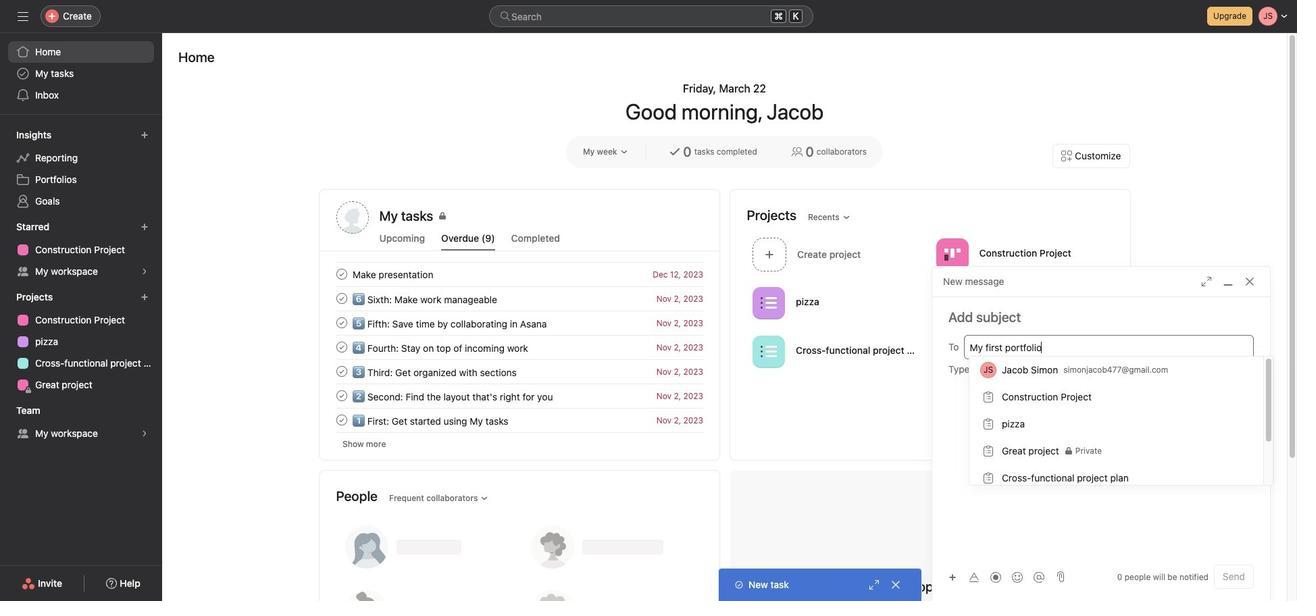 Task type: locate. For each thing, give the bounding box(es) containing it.
2 vertical spatial mark complete image
[[333, 364, 350, 380]]

new insights image
[[141, 131, 149, 139]]

expand new task image
[[869, 580, 880, 591]]

1 vertical spatial mark complete checkbox
[[333, 364, 350, 380]]

see details, my workspace image
[[141, 430, 149, 438]]

list item
[[747, 234, 931, 275], [320, 262, 719, 287], [320, 287, 719, 311], [320, 311, 719, 335], [320, 335, 719, 360], [320, 360, 719, 384], [320, 384, 719, 408], [320, 408, 719, 432]]

board image
[[944, 246, 960, 263]]

close image
[[1245, 276, 1256, 287]]

dialog
[[933, 267, 1270, 601]]

at mention image
[[1034, 572, 1045, 583]]

0 vertical spatial mark complete checkbox
[[333, 266, 350, 282]]

insights element
[[0, 123, 162, 215]]

Mark complete checkbox
[[333, 266, 350, 282], [333, 364, 350, 380]]

1 mark complete image from the top
[[333, 291, 350, 307]]

dismiss image
[[1105, 486, 1115, 497]]

Type the name of a team, a project, or people text field
[[970, 339, 1247, 355]]

list image
[[761, 295, 777, 311]]

mark complete image
[[333, 266, 350, 282], [333, 339, 350, 355], [333, 388, 350, 404], [333, 412, 350, 428]]

3 mark complete image from the top
[[333, 364, 350, 380]]

1 vertical spatial mark complete image
[[333, 315, 350, 331]]

expand popout to full screen image
[[1201, 276, 1212, 287]]

new project or portfolio image
[[141, 293, 149, 301]]

minimize image
[[1223, 276, 1234, 287]]

Mark complete checkbox
[[333, 291, 350, 307], [333, 315, 350, 331], [333, 339, 350, 355], [333, 388, 350, 404], [333, 412, 350, 428]]

mark complete image
[[333, 291, 350, 307], [333, 315, 350, 331], [333, 364, 350, 380]]

2 mark complete checkbox from the top
[[333, 364, 350, 380]]

mark complete image for first mark complete option from the bottom of the page
[[333, 364, 350, 380]]

insert an object image
[[949, 573, 957, 581]]

1 mark complete image from the top
[[333, 266, 350, 282]]

formatting image
[[969, 572, 980, 583]]

1 mark complete checkbox from the top
[[333, 266, 350, 282]]

2 mark complete image from the top
[[333, 315, 350, 331]]

teams element
[[0, 399, 162, 447]]

0 vertical spatial mark complete image
[[333, 291, 350, 307]]

None field
[[489, 5, 814, 27]]

mark complete image for first mark complete checkbox
[[333, 291, 350, 307]]

1 mark complete checkbox from the top
[[333, 291, 350, 307]]

toolbar
[[943, 567, 1051, 587]]

global element
[[0, 33, 162, 114]]

2 mark complete checkbox from the top
[[333, 315, 350, 331]]



Task type: describe. For each thing, give the bounding box(es) containing it.
record a video image
[[991, 572, 1001, 583]]

starred element
[[0, 215, 162, 285]]

list image
[[761, 344, 777, 360]]

mark complete image for second mark complete checkbox from the top
[[333, 315, 350, 331]]

add profile photo image
[[336, 201, 369, 234]]

2 mark complete image from the top
[[333, 339, 350, 355]]

see details, my workspace image
[[141, 268, 149, 276]]

5 mark complete checkbox from the top
[[333, 412, 350, 428]]

emoji image
[[1012, 572, 1023, 583]]

add items to starred image
[[141, 223, 149, 231]]

hide sidebar image
[[18, 11, 28, 22]]

close image
[[891, 580, 901, 591]]

3 mark complete checkbox from the top
[[333, 339, 350, 355]]

board image
[[944, 295, 960, 311]]

Search tasks, projects, and more text field
[[489, 5, 814, 27]]

projects element
[[0, 285, 162, 399]]

3 mark complete image from the top
[[333, 388, 350, 404]]

Add subject text field
[[933, 308, 1270, 327]]

4 mark complete image from the top
[[333, 412, 350, 428]]

4 mark complete checkbox from the top
[[333, 388, 350, 404]]



Task type: vqa. For each thing, say whether or not it's contained in the screenshot.
rocket icon
no



